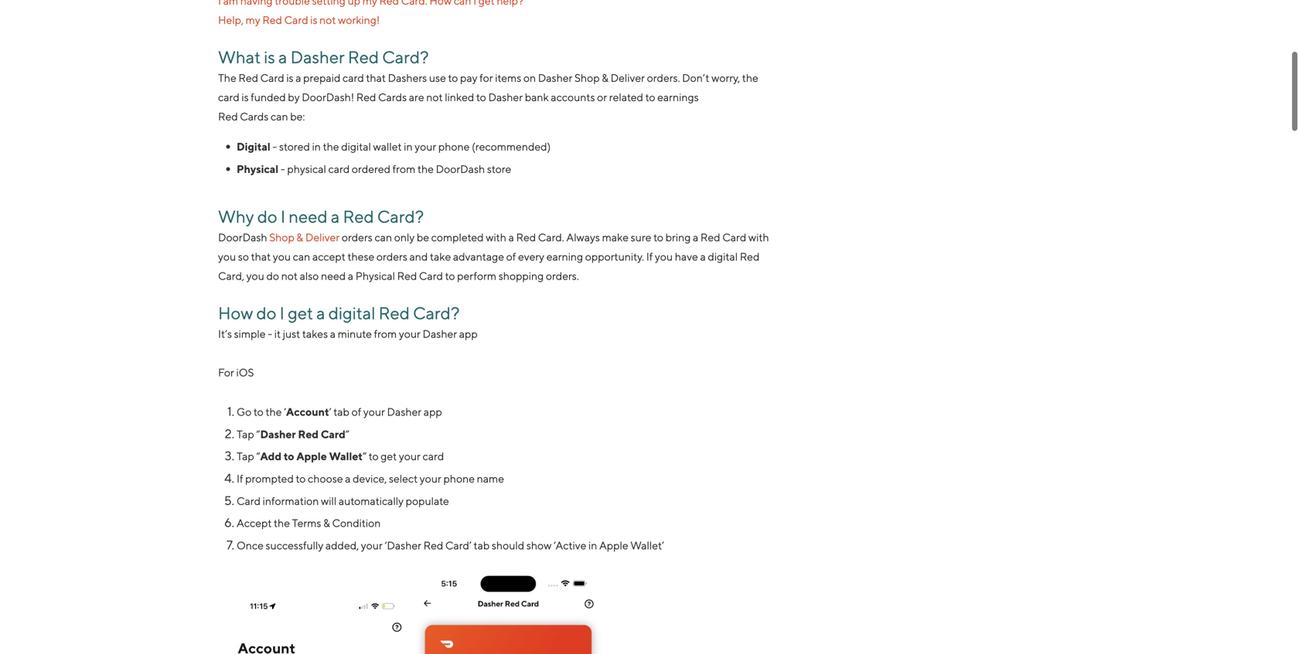 Task type: vqa. For each thing, say whether or not it's contained in the screenshot.
(US) in Button
no



Task type: describe. For each thing, give the bounding box(es) containing it.
do inside orders can only be completed with a red card. always make sure to bring a red card with you so that you can accept these orders and take advantage of every earning opportunity. if you have a digital red card, you do not also need a physical red card to perform shopping orders.
[[266, 270, 279, 283]]

go to the ' account ' tab of your dasher app
[[237, 406, 444, 419]]

red right have
[[740, 251, 760, 263]]

items
[[495, 72, 521, 84]]

have
[[675, 251, 698, 263]]

physical inside orders can only be completed with a red card. always make sure to bring a red card with you so that you can accept these orders and take advantage of every earning opportunity. if you have a digital red card, you do not also need a physical red card to perform shopping orders.
[[355, 270, 395, 283]]

card right my
[[284, 14, 308, 26]]

be
[[417, 231, 429, 244]]

0 vertical spatial not
[[319, 14, 336, 26]]

1 vertical spatial of
[[352, 406, 361, 419]]

working!
[[338, 14, 380, 26]]

1 vertical spatial cards
[[240, 110, 269, 123]]

dashers
[[388, 72, 427, 84]]

prepaid
[[303, 72, 340, 84]]

dasher up prepaid
[[290, 47, 345, 67]]

not inside what is a dasher red card? the red card is a prepaid card that dashers use to pay for items on dasher shop & deliver orders. don't worry, the card is funded by doordash! red cards are not linked to dasher bank accounts or related to earnings red cards can be:
[[426, 91, 443, 104]]

linked
[[445, 91, 474, 104]]

orders. inside orders can only be completed with a red card. always make sure to bring a red card with you so that you can accept these orders and take advantage of every earning opportunity. if you have a digital red card, you do not also need a physical red card to perform shopping orders.
[[546, 270, 579, 283]]

your down condition
[[361, 540, 383, 552]]

how
[[218, 304, 253, 324]]

for
[[218, 367, 234, 379]]

1 horizontal spatial in
[[404, 140, 413, 153]]

'dasher
[[385, 540, 421, 552]]

on
[[523, 72, 536, 84]]

terms
[[292, 517, 321, 530]]

it
[[274, 328, 281, 341]]

your right ' at the bottom of page
[[363, 406, 385, 419]]

card information will automatically populate
[[237, 495, 449, 508]]

red down working!
[[348, 47, 379, 67]]

go
[[237, 406, 251, 419]]

earning
[[546, 251, 583, 263]]

1 vertical spatial app
[[424, 406, 442, 419]]

card.
[[538, 231, 564, 244]]

related
[[609, 91, 643, 104]]

0 vertical spatial physical
[[237, 163, 278, 175]]

0 vertical spatial from
[[393, 163, 415, 175]]

do for how
[[256, 304, 276, 324]]

not inside orders can only be completed with a red card. always make sure to bring a red card with you so that you can accept these orders and take advantage of every earning opportunity. if you have a digital red card, you do not also need a physical red card to perform shopping orders.
[[281, 270, 298, 283]]

physical - physical card ordered from the doordash store
[[237, 163, 511, 175]]

be:
[[290, 110, 305, 123]]

is right what
[[264, 47, 275, 67]]

0 horizontal spatial shop
[[269, 231, 294, 244]]

a up by
[[296, 72, 301, 84]]

a down these
[[348, 270, 353, 283]]

a up the shop & deliver link
[[331, 207, 340, 227]]

bring
[[665, 231, 691, 244]]

user-added image image
[[218, 575, 605, 655]]

and
[[409, 251, 428, 263]]

bank
[[525, 91, 549, 104]]

2 vertical spatial -
[[268, 328, 272, 341]]

tap for tap " dasher red card "
[[237, 428, 254, 441]]

added,
[[325, 540, 359, 552]]

the down digital - stored in the digital wallet in your phone (recommended)
[[418, 163, 434, 175]]

you left have
[[655, 251, 673, 263]]

help,
[[218, 14, 244, 26]]

dasher down items
[[488, 91, 523, 104]]

add
[[260, 451, 281, 463]]

" for dasher
[[256, 428, 260, 441]]

pay
[[460, 72, 477, 84]]

that inside orders can only be completed with a red card. always make sure to bring a red card with you so that you can accept these orders and take advantage of every earning opportunity. if you have a digital red card, you do not also need a physical red card to perform shopping orders.
[[251, 251, 271, 263]]

is left working!
[[310, 14, 317, 26]]

why do i need a red card?
[[218, 207, 424, 227]]

dasher right on
[[538, 72, 572, 84]]

to right go
[[254, 406, 264, 419]]

it's simple - it just takes a minute from your dasher app
[[218, 328, 478, 341]]

opportunity.
[[585, 251, 644, 263]]

red right my
[[262, 14, 282, 26]]

wallet
[[373, 140, 402, 153]]

orders can only be completed with a red card. always make sure to bring a red card with you so that you can accept these orders and take advantage of every earning opportunity. if you have a digital red card, you do not also need a physical red card to perform shopping orders.
[[218, 231, 769, 283]]

a left device,
[[345, 473, 351, 486]]

a up takes
[[316, 304, 325, 324]]

card right bring
[[722, 231, 746, 244]]

your right minute
[[399, 328, 421, 341]]

select
[[389, 473, 418, 486]]

1 horizontal spatial apple
[[599, 540, 628, 552]]

or
[[597, 91, 607, 104]]

0 vertical spatial orders
[[342, 231, 373, 244]]

red down and
[[397, 270, 417, 283]]

0 horizontal spatial get
[[288, 304, 313, 324]]

to down take
[[445, 270, 455, 283]]

red right doordash!
[[356, 91, 376, 104]]

earnings
[[657, 91, 699, 104]]

to right sure
[[653, 231, 663, 244]]

funded
[[251, 91, 286, 104]]

shopping
[[499, 270, 544, 283]]

(recommended)
[[472, 140, 551, 153]]

your up the select
[[399, 451, 421, 463]]

to right related
[[645, 91, 655, 104]]

don't
[[682, 72, 709, 84]]

sure
[[631, 231, 651, 244]]

2 vertical spatial &
[[323, 517, 330, 530]]

1 vertical spatial tab
[[474, 540, 490, 552]]

choose
[[308, 473, 343, 486]]

to right 'use'
[[448, 72, 458, 84]]

need inside orders can only be completed with a red card. always make sure to bring a red card with you so that you can accept these orders and take advantage of every earning opportunity. if you have a digital red card, you do not also need a physical red card to perform shopping orders.
[[321, 270, 346, 283]]

you down doordash shop & deliver
[[273, 251, 291, 263]]

minute
[[338, 328, 372, 341]]

1 vertical spatial from
[[374, 328, 397, 341]]

red down the the
[[218, 110, 238, 123]]

help, my red card is not working! link
[[218, 14, 380, 26]]

- for stored
[[272, 140, 277, 153]]

always
[[566, 231, 600, 244]]

tap " dasher red card "
[[237, 428, 349, 441]]

ordered
[[352, 163, 391, 175]]

2 vertical spatial card?
[[413, 304, 460, 324]]

red right the the
[[238, 72, 258, 84]]

advantage
[[453, 251, 504, 263]]

account
[[286, 406, 329, 419]]

also
[[300, 270, 319, 283]]

accounts
[[551, 91, 595, 104]]

what
[[218, 47, 261, 67]]

digital - stored in the digital wallet in your phone (recommended)
[[237, 140, 551, 153]]

is left funded
[[242, 91, 249, 104]]

dasher down perform
[[423, 328, 457, 341]]

1 with from the left
[[486, 231, 506, 244]]

red up it's simple - it just takes a minute from your dasher app
[[379, 304, 410, 324]]

of inside orders can only be completed with a red card. always make sure to bring a red card with you so that you can accept these orders and take advantage of every earning opportunity. if you have a digital red card, you do not also need a physical red card to perform shopping orders.
[[506, 251, 516, 263]]

1 vertical spatial orders
[[376, 251, 407, 263]]

it's
[[218, 328, 232, 341]]

once
[[237, 540, 264, 552]]

the left '
[[266, 406, 282, 419]]

my
[[246, 14, 260, 26]]

for
[[480, 72, 493, 84]]

can inside what is a dasher red card? the red card is a prepaid card that dashers use to pay for items on dasher shop & deliver orders. don't worry, the card is funded by doordash! red cards are not linked to dasher bank accounts or related to earnings red cards can be:
[[271, 110, 288, 123]]

worry,
[[711, 72, 740, 84]]

you left so
[[218, 251, 236, 263]]

to up information
[[296, 473, 306, 486]]

that inside what is a dasher red card? the red card is a prepaid card that dashers use to pay for items on dasher shop & deliver orders. don't worry, the card is funded by doordash! red cards are not linked to dasher bank accounts or related to earnings red cards can be:
[[366, 72, 386, 84]]

you down so
[[246, 270, 264, 283]]

card,
[[218, 270, 244, 283]]

card? inside what is a dasher red card? the red card is a prepaid card that dashers use to pay for items on dasher shop & deliver orders. don't worry, the card is funded by doordash! red cards are not linked to dasher bank accounts or related to earnings red cards can be:
[[382, 47, 429, 67]]

store
[[487, 163, 511, 175]]

i for need
[[281, 207, 285, 227]]

only
[[394, 231, 415, 244]]

show
[[526, 540, 552, 552]]

card down take
[[419, 270, 443, 283]]

card up accept
[[237, 495, 261, 508]]

information
[[263, 495, 319, 508]]



Task type: locate. For each thing, give the bounding box(es) containing it.
1 vertical spatial shop
[[269, 231, 294, 244]]

1 vertical spatial digital
[[708, 251, 738, 263]]

doordash!
[[302, 91, 354, 104]]

not right are
[[426, 91, 443, 104]]

your right wallet
[[415, 140, 436, 153]]

accept
[[312, 251, 345, 263]]

0 vertical spatial "
[[345, 428, 349, 441]]

can left only
[[375, 231, 392, 244]]

is up by
[[286, 72, 294, 84]]

successfully
[[266, 540, 323, 552]]

1 vertical spatial physical
[[355, 270, 395, 283]]

1 vertical spatial i
[[280, 304, 284, 324]]

1 vertical spatial "
[[363, 451, 367, 463]]

0 vertical spatial that
[[366, 72, 386, 84]]

get up the select
[[381, 451, 397, 463]]

orders. down earning
[[546, 270, 579, 283]]

0 horizontal spatial of
[[352, 406, 361, 419]]

0 vertical spatial phone
[[438, 140, 470, 153]]

completed
[[431, 231, 484, 244]]

use
[[429, 72, 446, 84]]

-
[[272, 140, 277, 153], [281, 163, 285, 175], [268, 328, 272, 341]]

phone down linked
[[438, 140, 470, 153]]

shop up accounts
[[575, 72, 600, 84]]

get
[[288, 304, 313, 324], [381, 451, 397, 463]]

0 horizontal spatial orders
[[342, 231, 373, 244]]

0 vertical spatial need
[[289, 207, 328, 227]]

2 with from the left
[[748, 231, 769, 244]]

"
[[345, 428, 349, 441], [363, 451, 367, 463]]

in right stored
[[312, 140, 321, 153]]

orders. up earnings
[[647, 72, 680, 84]]

1 horizontal spatial get
[[381, 451, 397, 463]]

card up funded
[[260, 72, 284, 84]]

2 horizontal spatial &
[[602, 72, 609, 84]]

- for physical
[[281, 163, 285, 175]]

accept the terms & condition
[[237, 517, 381, 530]]

these
[[348, 251, 374, 263]]

digital
[[341, 140, 371, 153], [708, 251, 738, 263], [328, 304, 375, 324]]

a
[[278, 47, 287, 67], [296, 72, 301, 84], [331, 207, 340, 227], [508, 231, 514, 244], [693, 231, 698, 244], [700, 251, 706, 263], [348, 270, 353, 283], [316, 304, 325, 324], [330, 328, 336, 341], [345, 473, 351, 486]]

populate
[[406, 495, 449, 508]]

the
[[742, 72, 758, 84], [323, 140, 339, 153], [418, 163, 434, 175], [266, 406, 282, 419], [274, 517, 290, 530]]

to up if prompted to choose a device, select your phone name
[[369, 451, 379, 463]]

'active
[[554, 540, 586, 552]]

the
[[218, 72, 236, 84]]

1 vertical spatial if
[[237, 473, 243, 486]]

red up these
[[343, 207, 374, 227]]

0 vertical spatial cards
[[378, 91, 407, 104]]

card down the the
[[218, 91, 239, 104]]

1 horizontal spatial shop
[[575, 72, 600, 84]]

the right worry,
[[742, 72, 758, 84]]

0 vertical spatial tap
[[237, 428, 254, 441]]

1 vertical spatial doordash
[[218, 231, 267, 244]]

card? up only
[[377, 207, 424, 227]]

" up device,
[[363, 451, 367, 463]]

name
[[477, 473, 504, 486]]

& down why do i need a red card? at left top
[[296, 231, 303, 244]]

for ios
[[218, 367, 254, 379]]

0 vertical spatial deliver
[[611, 72, 645, 84]]

cards down funded
[[240, 110, 269, 123]]

0 vertical spatial app
[[459, 328, 478, 341]]

apple up choose
[[296, 451, 327, 463]]

digital up the ordered
[[341, 140, 371, 153]]

wallet'
[[630, 540, 664, 552]]

digital inside orders can only be completed with a red card. always make sure to bring a red card with you so that you can accept these orders and take advantage of every earning opportunity. if you have a digital red card, you do not also need a physical red card to perform shopping orders.
[[708, 251, 738, 263]]

do left also
[[266, 270, 279, 283]]

doordash left the store
[[436, 163, 485, 175]]

0 horizontal spatial app
[[424, 406, 442, 419]]

card'
[[445, 540, 472, 552]]

card? up dashers
[[382, 47, 429, 67]]

is
[[310, 14, 317, 26], [264, 47, 275, 67], [286, 72, 294, 84], [242, 91, 249, 104]]

1 horizontal spatial orders
[[376, 251, 407, 263]]

orders. inside what is a dasher red card? the red card is a prepaid card that dashers use to pay for items on dasher shop & deliver orders. don't worry, the card is funded by doordash! red cards are not linked to dasher bank accounts or related to earnings red cards can be:
[[647, 72, 680, 84]]

1 vertical spatial do
[[266, 270, 279, 283]]

" for add
[[256, 451, 260, 463]]

0 horizontal spatial apple
[[296, 451, 327, 463]]

prompted
[[245, 473, 294, 486]]

in right 'active at bottom
[[588, 540, 597, 552]]

0 vertical spatial tab
[[333, 406, 349, 419]]

tap left the 'add'
[[237, 451, 254, 463]]

1 tap from the top
[[237, 428, 254, 441]]

do for why
[[257, 207, 277, 227]]

of left "every"
[[506, 251, 516, 263]]

shop inside what is a dasher red card? the red card is a prepaid card that dashers use to pay for items on dasher shop & deliver orders. don't worry, the card is funded by doordash! red cards are not linked to dasher bank accounts or related to earnings red cards can be:
[[575, 72, 600, 84]]

1 vertical spatial can
[[375, 231, 392, 244]]

0 horizontal spatial deliver
[[305, 231, 340, 244]]

cards left are
[[378, 91, 407, 104]]

not left also
[[281, 270, 298, 283]]

app
[[459, 328, 478, 341], [424, 406, 442, 419]]

1 vertical spatial deliver
[[305, 231, 340, 244]]

'
[[284, 406, 286, 419]]

" up wallet
[[345, 428, 349, 441]]

tab right card'
[[474, 540, 490, 552]]

2 " from the top
[[256, 451, 260, 463]]

of
[[506, 251, 516, 263], [352, 406, 361, 419]]

that
[[366, 72, 386, 84], [251, 251, 271, 263]]

will
[[321, 495, 337, 508]]

doordash
[[436, 163, 485, 175], [218, 231, 267, 244]]

1 horizontal spatial deliver
[[611, 72, 645, 84]]

if inside orders can only be completed with a red card. always make sure to bring a red card with you so that you can accept these orders and take advantage of every earning opportunity. if you have a digital red card, you do not also need a physical red card to perform shopping orders.
[[646, 251, 653, 263]]

so
[[238, 251, 249, 263]]

if down sure
[[646, 251, 653, 263]]

orders.
[[647, 72, 680, 84], [546, 270, 579, 283]]

- left stored
[[272, 140, 277, 153]]

card down ' at the bottom of page
[[321, 428, 345, 441]]

the inside what is a dasher red card? the red card is a prepaid card that dashers use to pay for items on dasher shop & deliver orders. don't worry, the card is funded by doordash! red cards are not linked to dasher bank accounts or related to earnings red cards can be:
[[742, 72, 758, 84]]

from right minute
[[374, 328, 397, 341]]

" up prompted
[[256, 451, 260, 463]]

0 vertical spatial apple
[[296, 451, 327, 463]]

digital
[[237, 140, 270, 153]]

orders up these
[[342, 231, 373, 244]]

0 vertical spatial orders.
[[647, 72, 680, 84]]

0 vertical spatial -
[[272, 140, 277, 153]]

0 horizontal spatial with
[[486, 231, 506, 244]]

shop down why do i need a red card? at left top
[[269, 231, 294, 244]]

phone
[[438, 140, 470, 153], [443, 473, 475, 486]]

to right the 'add'
[[284, 451, 294, 463]]

that left dashers
[[366, 72, 386, 84]]

i
[[281, 207, 285, 227], [280, 304, 284, 324]]

card left the ordered
[[328, 163, 350, 175]]

1 vertical spatial that
[[251, 251, 271, 263]]

0 horizontal spatial can
[[271, 110, 288, 123]]

red right bring
[[700, 231, 720, 244]]

to
[[448, 72, 458, 84], [476, 91, 486, 104], [645, 91, 655, 104], [653, 231, 663, 244], [445, 270, 455, 283], [254, 406, 264, 419], [284, 451, 294, 463], [369, 451, 379, 463], [296, 473, 306, 486]]

1 vertical spatial get
[[381, 451, 397, 463]]

'
[[329, 406, 331, 419]]

accept
[[237, 517, 272, 530]]

digital for card?
[[328, 304, 375, 324]]

a right takes
[[330, 328, 336, 341]]

how do i get a digital red card?
[[218, 304, 460, 324]]

1 vertical spatial "
[[256, 451, 260, 463]]

1 vertical spatial need
[[321, 270, 346, 283]]

stored
[[279, 140, 310, 153]]

just
[[283, 328, 300, 341]]

" up the 'add'
[[256, 428, 260, 441]]

& right terms
[[323, 517, 330, 530]]

by
[[288, 91, 300, 104]]

digital up minute
[[328, 304, 375, 324]]

0 vertical spatial i
[[281, 207, 285, 227]]

1 horizontal spatial tab
[[474, 540, 490, 552]]

0 horizontal spatial doordash
[[218, 231, 267, 244]]

deliver inside what is a dasher red card? the red card is a prepaid card that dashers use to pay for items on dasher shop & deliver orders. don't worry, the card is funded by doordash! red cards are not linked to dasher bank accounts or related to earnings red cards can be:
[[611, 72, 645, 84]]

1 vertical spatial card?
[[377, 207, 424, 227]]

1 horizontal spatial orders.
[[647, 72, 680, 84]]

red down account
[[298, 428, 319, 441]]

1 horizontal spatial physical
[[355, 270, 395, 283]]

i for get
[[280, 304, 284, 324]]

tap for tap " add to apple wallet " to get your card
[[237, 451, 254, 463]]

card up 'populate'
[[423, 451, 444, 463]]

1 vertical spatial -
[[281, 163, 285, 175]]

need up the shop & deliver link
[[289, 207, 328, 227]]

0 horizontal spatial orders.
[[546, 270, 579, 283]]

dasher up the select
[[387, 406, 422, 419]]

takes
[[302, 328, 328, 341]]

"
[[256, 428, 260, 441], [256, 451, 260, 463]]

card
[[284, 14, 308, 26], [260, 72, 284, 84], [722, 231, 746, 244], [419, 270, 443, 283], [321, 428, 345, 441], [237, 495, 261, 508]]

- left it
[[268, 328, 272, 341]]

digital right have
[[708, 251, 738, 263]]

condition
[[332, 517, 381, 530]]

wallet
[[329, 451, 363, 463]]

why
[[218, 207, 254, 227]]

0 vertical spatial digital
[[341, 140, 371, 153]]

0 vertical spatial doordash
[[436, 163, 485, 175]]

1 horizontal spatial not
[[319, 14, 336, 26]]

0 vertical spatial "
[[256, 428, 260, 441]]

not left working!
[[319, 14, 336, 26]]

apple left wallet'
[[599, 540, 628, 552]]

1 horizontal spatial of
[[506, 251, 516, 263]]

apple
[[296, 451, 327, 463], [599, 540, 628, 552]]

shop & deliver link
[[269, 231, 340, 244]]

card inside what is a dasher red card? the red card is a prepaid card that dashers use to pay for items on dasher shop & deliver orders. don't worry, the card is funded by doordash! red cards are not linked to dasher bank accounts or related to earnings red cards can be:
[[260, 72, 284, 84]]

every
[[518, 251, 544, 263]]

2 tap from the top
[[237, 451, 254, 463]]

the up the 'physical'
[[323, 140, 339, 153]]

2 vertical spatial not
[[281, 270, 298, 283]]

should
[[492, 540, 524, 552]]

tap down go
[[237, 428, 254, 441]]

doordash shop & deliver
[[218, 231, 340, 244]]

1 vertical spatial tap
[[237, 451, 254, 463]]

0 vertical spatial if
[[646, 251, 653, 263]]

the down information
[[274, 517, 290, 530]]

your
[[415, 140, 436, 153], [399, 328, 421, 341], [363, 406, 385, 419], [399, 451, 421, 463], [420, 473, 441, 486], [361, 540, 383, 552]]

not
[[319, 14, 336, 26], [426, 91, 443, 104], [281, 270, 298, 283]]

0 horizontal spatial if
[[237, 473, 243, 486]]

can left be:
[[271, 110, 288, 123]]

2 horizontal spatial not
[[426, 91, 443, 104]]

1 horizontal spatial "
[[363, 451, 367, 463]]

0 horizontal spatial that
[[251, 251, 271, 263]]

a left card.
[[508, 231, 514, 244]]

tab
[[333, 406, 349, 419], [474, 540, 490, 552]]

perform
[[457, 270, 496, 283]]

physical down digital
[[237, 163, 278, 175]]

from
[[393, 163, 415, 175], [374, 328, 397, 341]]

card right prepaid
[[343, 72, 364, 84]]

red up "every"
[[516, 231, 536, 244]]

do
[[257, 207, 277, 227], [266, 270, 279, 283], [256, 304, 276, 324]]

your up 'populate'
[[420, 473, 441, 486]]

1 vertical spatial orders.
[[546, 270, 579, 283]]

0 horizontal spatial &
[[296, 231, 303, 244]]

to down for
[[476, 91, 486, 104]]

0 horizontal spatial physical
[[237, 163, 278, 175]]

if prompted to choose a device, select your phone name
[[237, 473, 506, 486]]

2 vertical spatial do
[[256, 304, 276, 324]]

0 vertical spatial can
[[271, 110, 288, 123]]

1 horizontal spatial cards
[[378, 91, 407, 104]]

can down the shop & deliver link
[[293, 251, 310, 263]]

red left card'
[[423, 540, 443, 552]]

if left prompted
[[237, 473, 243, 486]]

need
[[289, 207, 328, 227], [321, 270, 346, 283]]

0 horizontal spatial tab
[[333, 406, 349, 419]]

that right so
[[251, 251, 271, 263]]

& inside what is a dasher red card? the red card is a prepaid card that dashers use to pay for items on dasher shop & deliver orders. don't worry, the card is funded by doordash! red cards are not linked to dasher bank accounts or related to earnings red cards can be:
[[602, 72, 609, 84]]

1 horizontal spatial app
[[459, 328, 478, 341]]

0 vertical spatial of
[[506, 251, 516, 263]]

1 horizontal spatial can
[[293, 251, 310, 263]]

a down the help, my red card is not working!
[[278, 47, 287, 67]]

0 vertical spatial shop
[[575, 72, 600, 84]]

card? down perform
[[413, 304, 460, 324]]

1 horizontal spatial doordash
[[436, 163, 485, 175]]

1 vertical spatial apple
[[599, 540, 628, 552]]

1 horizontal spatial with
[[748, 231, 769, 244]]

get up "just"
[[288, 304, 313, 324]]

in
[[312, 140, 321, 153], [404, 140, 413, 153], [588, 540, 597, 552]]

a right have
[[700, 251, 706, 263]]

once successfully added, your 'dasher red card' tab should show 'active in apple wallet'
[[237, 540, 666, 552]]

1 vertical spatial not
[[426, 91, 443, 104]]

dasher down '
[[260, 428, 296, 441]]

2 horizontal spatial can
[[375, 231, 392, 244]]

0 vertical spatial &
[[602, 72, 609, 84]]

2 vertical spatial can
[[293, 251, 310, 263]]

1 " from the top
[[256, 428, 260, 441]]

0 vertical spatial card?
[[382, 47, 429, 67]]

0 vertical spatial do
[[257, 207, 277, 227]]

1 vertical spatial phone
[[443, 473, 475, 486]]

1 vertical spatial &
[[296, 231, 303, 244]]

2 horizontal spatial in
[[588, 540, 597, 552]]

phone left "name"
[[443, 473, 475, 486]]

take
[[430, 251, 451, 263]]

i up doordash shop & deliver
[[281, 207, 285, 227]]

a right bring
[[693, 231, 698, 244]]

0 horizontal spatial in
[[312, 140, 321, 153]]

- left the 'physical'
[[281, 163, 285, 175]]

0 horizontal spatial cards
[[240, 110, 269, 123]]

digital for in
[[341, 140, 371, 153]]

automatically
[[339, 495, 404, 508]]

tap
[[237, 428, 254, 441], [237, 451, 254, 463]]

physical
[[287, 163, 326, 175]]

if
[[646, 251, 653, 263], [237, 473, 243, 486]]

simple
[[234, 328, 266, 341]]

from down digital - stored in the digital wallet in your phone (recommended)
[[393, 163, 415, 175]]

ios
[[236, 367, 254, 379]]

0 vertical spatial get
[[288, 304, 313, 324]]

deliver up related
[[611, 72, 645, 84]]

1 horizontal spatial that
[[366, 72, 386, 84]]

need down accept
[[321, 270, 346, 283]]

device,
[[353, 473, 387, 486]]

help, my red card is not working!
[[218, 14, 380, 26]]



